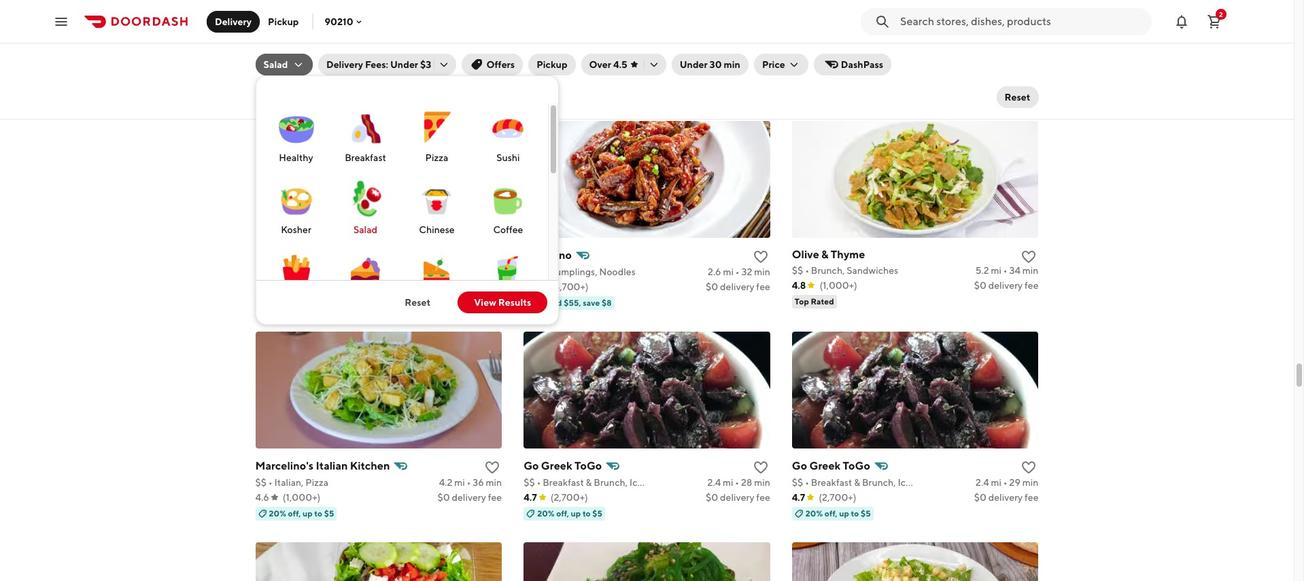 Task type: vqa. For each thing, say whether or not it's contained in the screenshot.


Task type: locate. For each thing, give the bounding box(es) containing it.
0 horizontal spatial $$ • breakfast & brunch, ice cream & frozen yogurt
[[524, 477, 745, 488]]

0 horizontal spatial pickup
[[268, 16, 299, 27]]

2 ice from the left
[[898, 477, 912, 488]]

$​0 delivery fee down 2.4 mi • 28 min
[[706, 492, 771, 503]]

4.7 for 2.4 mi • 28 min
[[524, 492, 537, 503]]

fee for 2.6 mi • 32 min
[[757, 281, 771, 292]]

delivery for 5.3 mi • 37 min
[[452, 281, 486, 292]]

lucifer's pizza
[[792, 38, 865, 51]]

2 horizontal spatial up
[[840, 509, 850, 519]]

delivery
[[452, 71, 486, 81], [720, 71, 755, 81], [989, 280, 1023, 291], [452, 281, 486, 292], [720, 281, 755, 292], [452, 492, 486, 503], [720, 492, 755, 503], [989, 492, 1023, 503]]

2 go greek togo from the left
[[792, 460, 871, 473]]

0 horizontal spatial cream
[[645, 477, 674, 488]]

1 (2,700+) from the left
[[551, 492, 588, 503]]

click to add this store to your saved list image for go greek togo
[[753, 460, 769, 476]]

click to add this store to your saved list image for marcelino's italian kitchen
[[484, 460, 501, 476]]

up
[[303, 509, 313, 519], [571, 509, 581, 519], [840, 509, 850, 519]]

2 up from the left
[[571, 509, 581, 519]]

mi for 2.4 mi • 29 min
[[992, 477, 1002, 488]]

3.5
[[708, 56, 721, 66]]

to
[[314, 509, 323, 519], [583, 509, 591, 519], [851, 509, 859, 519]]

fee down 2.6 mi • 32 min
[[757, 281, 771, 292]]

mi for 3.5 mi • 28 min
[[723, 56, 734, 66]]

fee for 2.4 mi • 29 min
[[1025, 492, 1039, 503]]

1 horizontal spatial up
[[571, 509, 581, 519]]

$​0 delivery fee for 2.6 mi • 32 min
[[706, 281, 771, 292]]

$​0 down 2.6
[[706, 281, 719, 292]]

$$ • breakfast & brunch, ice cream & frozen yogurt
[[524, 477, 745, 488], [792, 477, 1014, 488]]

$​0 delivery fee for 2.4 mi • 29 min
[[975, 492, 1039, 503]]

over 4.5 button
[[581, 54, 666, 76]]

1 vertical spatial pickup button
[[529, 54, 576, 76]]

0 vertical spatial delivery
[[215, 16, 252, 27]]

1 horizontal spatial 20%
[[538, 509, 555, 519]]

2 horizontal spatial off,
[[825, 509, 838, 519]]

0 vertical spatial 28
[[742, 56, 753, 66]]

1 vertical spatial reset button
[[389, 292, 447, 314]]

1 vertical spatial sandwiches
[[847, 265, 899, 276]]

$​0 delivery fee down "4.7 mi • 40 min"
[[438, 71, 502, 81]]

1 vertical spatial click to add this store to your saved list image
[[1021, 460, 1038, 476]]

2 off, from the left
[[557, 509, 569, 519]]

0 horizontal spatial go
[[524, 460, 539, 473]]

2 horizontal spatial 20% off, up to $5
[[806, 509, 871, 519]]

delivery for 2.6 mi • 32 min
[[720, 281, 755, 292]]

fee for 5.2 mi • 34 min
[[1025, 280, 1039, 291]]

greek for 2.4 mi • 28 min
[[541, 460, 573, 473]]

2 horizontal spatial 20%
[[806, 509, 823, 519]]

3.5 mi • 28 min
[[708, 56, 771, 66]]

0 horizontal spatial sandwiches
[[321, 56, 372, 66]]

delivery
[[215, 16, 252, 27], [327, 59, 363, 70]]

0 vertical spatial 4.6
[[255, 71, 269, 81]]

$$ right 2.4 mi • 28 min
[[792, 477, 804, 488]]

breakfast for 2.4 mi • 29 min
[[811, 477, 853, 488]]

1 vertical spatial reset
[[405, 297, 431, 308]]

3 to from the left
[[851, 509, 859, 519]]

2.4 mi • 29 min
[[976, 477, 1039, 488]]

1 horizontal spatial (1,000+)
[[820, 280, 858, 291]]

results
[[498, 297, 532, 308]]

wood ranch bbq & grill
[[255, 38, 381, 51]]

3 off, from the left
[[825, 509, 838, 519]]

fees:
[[365, 59, 388, 70]]

1 horizontal spatial frozen
[[952, 477, 983, 488]]

(1,000+)
[[820, 280, 858, 291], [283, 492, 321, 503]]

delivery for 4.2 mi • 36 min
[[452, 492, 486, 503]]

0 vertical spatial salad
[[264, 59, 288, 70]]

click to add this store to your saved list image down store search: begin typing to search for stores available on doordash text box
[[1021, 38, 1038, 54]]

under left $3
[[390, 59, 418, 70]]

$$ • breakfast & brunch, ice cream & frozen yogurt for 2.4 mi • 29 min
[[792, 477, 1014, 488]]

1 horizontal spatial reset
[[1005, 92, 1031, 103]]

italian,
[[811, 56, 841, 66], [274, 477, 304, 488]]

togo for 2.4 mi • 29 min
[[843, 460, 871, 473]]

1 horizontal spatial breakfast
[[543, 477, 584, 488]]

spend
[[538, 298, 562, 308]]

view results
[[474, 297, 532, 308]]

fee down 2.4 mi • 28 min
[[757, 492, 771, 503]]

2 horizontal spatial $5
[[861, 509, 871, 519]]

1 vertical spatial 28
[[742, 477, 753, 488]]

1 horizontal spatial $$ • breakfast & brunch, ice cream & frozen yogurt
[[792, 477, 1014, 488]]

2 $5 from the left
[[593, 509, 603, 519]]

2 go from the left
[[792, 460, 808, 473]]

spend $55, save $8
[[538, 298, 612, 308]]

dashpass
[[841, 59, 884, 70]]

1 20% off, up to $5 from the left
[[269, 509, 334, 519]]

20% off, up to $5
[[269, 509, 334, 519], [538, 509, 603, 519], [806, 509, 871, 519]]

open menu image
[[53, 13, 69, 30]]

trending
[[258, 87, 293, 97]]

1 horizontal spatial go greek togo
[[792, 460, 871, 473]]

1 horizontal spatial togo
[[843, 460, 871, 473]]

italian, down the marcelino's
[[274, 477, 304, 488]]

0 horizontal spatial off,
[[288, 509, 301, 519]]

mi for 5.2 mi • 34 min
[[991, 265, 1002, 276]]

go greek togo
[[524, 460, 602, 473], [792, 460, 871, 473]]

takeout
[[566, 56, 601, 66]]

1 horizontal spatial delivery
[[327, 59, 363, 70]]

click to add this store to your saved list image for 29
[[1021, 460, 1038, 476]]

$$ down wood
[[255, 56, 267, 66]]

0 horizontal spatial yogurt
[[716, 477, 745, 488]]

over
[[589, 59, 612, 70]]

go greek togo for 2.4 mi • 28 min
[[524, 460, 602, 473]]

1 vertical spatial (1,000+)
[[283, 492, 321, 503]]

mi
[[453, 56, 464, 66], [723, 56, 734, 66], [991, 265, 1002, 276], [456, 266, 466, 277], [723, 266, 734, 277], [455, 477, 465, 488], [723, 477, 734, 488], [992, 477, 1002, 488]]

2 togo from the left
[[843, 460, 871, 473]]

0 horizontal spatial 20%
[[269, 509, 286, 519]]

click to add this store to your saved list image up 5.3 mi • 37 min at the left top of page
[[484, 249, 501, 265]]

3 20% off, up to $5 from the left
[[806, 509, 871, 519]]

$​0 down the 5.2
[[975, 280, 987, 291]]

1 vertical spatial italian,
[[274, 477, 304, 488]]

$​0 down "4.7 mi • 40 min"
[[438, 71, 450, 81]]

0 vertical spatial sandwiches
[[321, 56, 372, 66]]

rated
[[811, 296, 834, 307]]

1 vertical spatial $$ • italian, pizza
[[255, 477, 329, 488]]

3 up from the left
[[840, 509, 850, 519]]

$$ • italian, pizza down the marcelino's
[[255, 477, 329, 488]]

4.6 down $$$
[[524, 281, 538, 292]]

1 $5 from the left
[[324, 509, 334, 519]]

2 (2,700+) from the left
[[819, 492, 857, 503]]

dashpass button
[[814, 54, 892, 76]]

pickup button up wood
[[260, 11, 307, 32]]

3 $5 from the left
[[861, 509, 871, 519]]

$​0 down 4.2
[[438, 492, 450, 503]]

0 vertical spatial pickup button
[[260, 11, 307, 32]]

fee down 2.4 mi • 29 min
[[1025, 492, 1039, 503]]

$$ • italian, pizza down lucifer's pizza
[[792, 56, 866, 66]]

20% off, up to $5 for 4.2 mi • 36 min
[[269, 509, 334, 519]]

0 horizontal spatial reset
[[405, 297, 431, 308]]

$$ for 4.2 mi • 36 min
[[255, 477, 267, 488]]

2 to from the left
[[583, 509, 591, 519]]

togo
[[575, 460, 602, 473], [843, 460, 871, 473]]

1 up from the left
[[303, 509, 313, 519]]

mi for 2.4 mi • 28 min
[[723, 477, 734, 488]]

0 horizontal spatial brunch,
[[594, 477, 628, 488]]

1 28 from the top
[[742, 56, 753, 66]]

sandwiches down thyme
[[847, 265, 899, 276]]

1 vertical spatial delivery
[[327, 59, 363, 70]]

1 horizontal spatial $5
[[593, 509, 603, 519]]

marcelino's italian kitchen
[[255, 460, 390, 473]]

1 under from the left
[[390, 59, 418, 70]]

5.3
[[440, 266, 454, 277]]

$​0 delivery fee for 5.3 mi • 37 min
[[438, 281, 502, 292]]

1 to from the left
[[314, 509, 323, 519]]

delivery for 2.4 mi • 29 min
[[989, 492, 1023, 503]]

delivery down 5.3 mi • 37 min at the left top of page
[[452, 281, 486, 292]]

0 vertical spatial reset button
[[997, 86, 1039, 108]]

click to add this store to your saved list image up 4.2 mi • 36 min
[[484, 460, 501, 476]]

cream
[[645, 477, 674, 488], [913, 477, 943, 488]]

reset button
[[997, 86, 1039, 108], [389, 292, 447, 314]]

4.6 down the marcelino's
[[255, 492, 269, 503]]

0 vertical spatial italian,
[[811, 56, 841, 66]]

Store search: begin typing to search for stores available on DoorDash text field
[[901, 14, 1144, 29]]

delivery inside button
[[215, 16, 252, 27]]

0 horizontal spatial pickup button
[[260, 11, 307, 32]]

$$ up 4.8
[[792, 265, 804, 276]]

$​0 delivery fee down 5.3 mi • 37 min at the left top of page
[[438, 281, 502, 292]]

4.7 for 3.5 mi • 28 min
[[524, 71, 537, 81]]

(1,000+) down the marcelino's
[[283, 492, 321, 503]]

0 vertical spatial (1,000+)
[[820, 280, 858, 291]]

1 horizontal spatial under
[[680, 59, 708, 70]]

5.2 mi • 34 min
[[976, 265, 1039, 276]]

$​0 down 5.3
[[438, 281, 450, 292]]

go for 2.4 mi • 29 min
[[792, 460, 808, 473]]

delivery down 5.2 mi • 34 min
[[989, 280, 1023, 291]]

$​0 delivery fee for 4.7 mi • 40 min
[[438, 71, 502, 81]]

click to add this store to your saved list image up 2.6 mi • 32 min
[[753, 249, 769, 265]]

0 horizontal spatial to
[[314, 509, 323, 519]]

2 horizontal spatial to
[[851, 509, 859, 519]]

fee for 3.5 mi • 28 min
[[757, 71, 771, 81]]

1 horizontal spatial to
[[583, 509, 591, 519]]

2 cream from the left
[[913, 477, 943, 488]]

2
[[1220, 10, 1224, 18]]

1 greek from the left
[[541, 460, 573, 473]]

$$ for 5.3 mi • 37 min
[[255, 266, 267, 277]]

1 horizontal spatial salad
[[354, 224, 378, 235]]

chinese
[[419, 224, 455, 235]]

$$ • barbecue, sandwiches
[[255, 56, 372, 66]]

fee for 4.2 mi • 36 min
[[488, 492, 502, 503]]

$5 for 4.2 mi • 36 min
[[324, 509, 334, 519]]

delivery down "4.7 mi • 40 min"
[[452, 71, 486, 81]]

fee down price
[[757, 71, 771, 81]]

1 horizontal spatial cream
[[913, 477, 943, 488]]

40
[[472, 56, 484, 66]]

go
[[524, 460, 539, 473], [792, 460, 808, 473]]

2 horizontal spatial breakfast
[[811, 477, 853, 488]]

0 horizontal spatial italian,
[[274, 477, 304, 488]]

click to add this store to your saved list image up 2.4 mi • 28 min
[[753, 460, 769, 476]]

1 horizontal spatial off,
[[557, 509, 569, 519]]

4.6
[[255, 71, 269, 81], [524, 281, 538, 292], [255, 492, 269, 503]]

brunch, for 2.4 mi • 28 min
[[594, 477, 628, 488]]

2 20% off, up to $5 from the left
[[538, 509, 603, 519]]

togo for 2.4 mi • 28 min
[[575, 460, 602, 473]]

delivery down 2.4 mi • 29 min
[[989, 492, 1023, 503]]

min for 3.5 mi • 28 min
[[754, 56, 771, 66]]

1 frozen from the left
[[684, 477, 714, 488]]

0 horizontal spatial under
[[390, 59, 418, 70]]

$$ for 2.4 mi • 28 min
[[524, 477, 535, 488]]

click to add this store to your saved list image for wood ranch bbq & grill
[[484, 38, 501, 54]]

4.6 up trending
[[255, 71, 269, 81]]

2 20% from the left
[[538, 509, 555, 519]]

0 horizontal spatial greek
[[541, 460, 573, 473]]

2 $$ • breakfast & brunch, ice cream & frozen yogurt from the left
[[792, 477, 1014, 488]]

delivery down 3.5 mi • 28 min
[[720, 71, 755, 81]]

$​0 delivery fee down 2.4 mi • 29 min
[[975, 492, 1039, 503]]

marcelino's
[[255, 460, 314, 473]]

delivery for delivery fees: under $3
[[327, 59, 363, 70]]

click to add this store to your saved list image for alfalfa
[[484, 249, 501, 265]]

1 2.4 from the left
[[708, 477, 721, 488]]

•
[[269, 56, 273, 66], [466, 56, 470, 66], [537, 56, 541, 66], [736, 56, 740, 66], [806, 56, 810, 66], [806, 265, 810, 276], [1004, 265, 1008, 276], [269, 266, 273, 277], [468, 266, 472, 277], [543, 266, 547, 277], [736, 266, 740, 277], [269, 477, 273, 488], [467, 477, 471, 488], [537, 477, 541, 488], [736, 477, 740, 488], [806, 477, 810, 488], [1004, 477, 1008, 488]]

ice for 2.4 mi • 29 min
[[898, 477, 912, 488]]

2 horizontal spatial brunch,
[[863, 477, 896, 488]]

(92)
[[283, 281, 301, 292]]

2 click to add this store to your saved list image from the top
[[1021, 460, 1038, 476]]

pickup button down dish on the left of the page
[[529, 54, 576, 76]]

$​0 for 5.2 mi • 34 min
[[975, 280, 987, 291]]

3 20% from the left
[[806, 509, 823, 519]]

frozen for 2.4 mi • 29 min
[[952, 477, 983, 488]]

click to add this store to your saved list image
[[1021, 249, 1038, 265], [1021, 460, 1038, 476]]

0 horizontal spatial up
[[303, 509, 313, 519]]

$$ right 36
[[524, 477, 535, 488]]

2 vertical spatial 4.6
[[255, 492, 269, 503]]

go greek togo for 2.4 mi • 29 min
[[792, 460, 871, 473]]

$$ up 4.9 in the left of the page
[[255, 266, 267, 277]]

1 horizontal spatial $$ • italian, pizza
[[792, 56, 866, 66]]

0 horizontal spatial $$ • italian, pizza
[[255, 477, 329, 488]]

delivery down 2.4 mi • 28 min
[[720, 492, 755, 503]]

$$
[[255, 56, 267, 66], [524, 56, 535, 66], [792, 56, 804, 66], [792, 265, 804, 276], [255, 266, 267, 277], [255, 477, 267, 488], [524, 477, 535, 488], [792, 477, 804, 488]]

1 horizontal spatial yogurt
[[984, 477, 1014, 488]]

$5
[[324, 509, 334, 519], [593, 509, 603, 519], [861, 509, 871, 519]]

0 vertical spatial pickup
[[268, 16, 299, 27]]

$$ down the marcelino's
[[255, 477, 267, 488]]

1 cream from the left
[[645, 477, 674, 488]]

$$ for 5.2 mi • 34 min
[[792, 265, 804, 276]]

1 horizontal spatial go
[[792, 460, 808, 473]]

$​0 delivery fee down 4.2 mi • 36 min
[[438, 492, 502, 503]]

2 2.4 from the left
[[976, 477, 990, 488]]

italian, down lucifer's pizza
[[811, 56, 841, 66]]

1 horizontal spatial ice
[[898, 477, 912, 488]]

fee down offers
[[488, 71, 502, 81]]

fee down 4.2 mi • 36 min
[[488, 492, 502, 503]]

pizza
[[838, 38, 865, 51], [843, 56, 866, 66], [426, 152, 449, 163], [306, 477, 329, 488]]

0 horizontal spatial frozen
[[684, 477, 714, 488]]

min
[[486, 56, 502, 66], [754, 56, 771, 66], [724, 59, 741, 70], [1023, 265, 1039, 276], [486, 266, 502, 277], [755, 266, 771, 277], [486, 477, 502, 488], [755, 477, 771, 488], [1023, 477, 1039, 488]]

34
[[1010, 265, 1021, 276]]

$$ down the
[[524, 56, 535, 66]]

1 off, from the left
[[288, 509, 301, 519]]

28 for the dish thai fusion cuisine
[[742, 56, 753, 66]]

results
[[283, 89, 326, 105]]

1 togo from the left
[[575, 460, 602, 473]]

1 go from the left
[[524, 460, 539, 473]]

view
[[474, 297, 497, 308]]

fee down 5.2 mi • 34 min
[[1025, 280, 1039, 291]]

1 vertical spatial salad
[[354, 224, 378, 235]]

0 horizontal spatial 20% off, up to $5
[[269, 509, 334, 519]]

click to add this store to your saved list image right 34
[[1021, 249, 1038, 265]]

0 horizontal spatial (2,700+)
[[551, 492, 588, 503]]

salad button
[[255, 54, 313, 76]]

0 horizontal spatial 2.4
[[708, 477, 721, 488]]

1 horizontal spatial greek
[[810, 460, 841, 473]]

5.3 mi • 37 min
[[440, 266, 502, 277]]

min for 5.3 mi • 37 min
[[486, 266, 502, 277]]

20%
[[269, 509, 286, 519], [538, 509, 555, 519], [806, 509, 823, 519]]

click to add this store to your saved list image up offers
[[484, 38, 501, 54]]

brunch,
[[811, 265, 845, 276], [594, 477, 628, 488], [863, 477, 896, 488]]

ice for 2.4 mi • 28 min
[[630, 477, 643, 488]]

min for 5.2 mi • 34 min
[[1023, 265, 1039, 276]]

$​0 delivery fee down 3.5 mi • 28 min
[[706, 71, 771, 81]]

(1,000+) for italian,
[[283, 492, 321, 503]]

0 horizontal spatial salad
[[264, 59, 288, 70]]

ice
[[630, 477, 643, 488], [898, 477, 912, 488]]

pickup
[[268, 16, 299, 27], [537, 59, 568, 70]]

click to add this store to your saved list image up 2.4 mi • 29 min
[[1021, 460, 1038, 476]]

0 horizontal spatial ice
[[630, 477, 643, 488]]

off, for 2.4 mi • 29 min
[[825, 509, 838, 519]]

37
[[474, 266, 484, 277]]

offers button
[[462, 54, 523, 76]]

0 horizontal spatial reset button
[[389, 292, 447, 314]]

0 horizontal spatial go greek togo
[[524, 460, 602, 473]]

1 20% from the left
[[269, 509, 286, 519]]

$​0 delivery fee for 5.2 mi • 34 min
[[975, 280, 1039, 291]]

delivery button
[[207, 11, 260, 32]]

0 horizontal spatial $5
[[324, 509, 334, 519]]

4.7 for 2.4 mi • 29 min
[[792, 492, 806, 503]]

1 $$ • breakfast & brunch, ice cream & frozen yogurt from the left
[[524, 477, 745, 488]]

up for 2.4 mi • 28 min
[[571, 509, 581, 519]]

notification bell image
[[1174, 13, 1190, 30]]

$​0 down 2.4 mi • 29 min
[[975, 492, 987, 503]]

fee up view results
[[488, 281, 502, 292]]

2 yogurt from the left
[[984, 477, 1014, 488]]

90210
[[325, 16, 353, 27]]

delivery down 2.6 mi • 32 min
[[720, 281, 755, 292]]

1 horizontal spatial 2.4
[[976, 477, 990, 488]]

0 horizontal spatial delivery
[[215, 16, 252, 27]]

20% for 2.4 mi • 29 min
[[806, 509, 823, 519]]

1 vertical spatial 4.6
[[524, 281, 538, 292]]

pickup down dish on the left of the page
[[537, 59, 568, 70]]

0 vertical spatial reset
[[1005, 92, 1031, 103]]

0 vertical spatial click to add this store to your saved list image
[[1021, 249, 1038, 265]]

frozen for 2.4 mi • 28 min
[[684, 477, 714, 488]]

20% for 2.4 mi • 28 min
[[538, 509, 555, 519]]

up for 4.2 mi • 36 min
[[303, 509, 313, 519]]

2.4
[[708, 477, 721, 488], [976, 477, 990, 488]]

0 horizontal spatial breakfast
[[345, 152, 386, 163]]

reset
[[1005, 92, 1031, 103], [405, 297, 431, 308]]

delivery down 4.2 mi • 36 min
[[452, 492, 486, 503]]

$​0 down under 30 min
[[706, 71, 719, 81]]

0 horizontal spatial (1,000+)
[[283, 492, 321, 503]]

click to add this store to your saved list image up price
[[753, 38, 769, 54]]

2 under from the left
[[680, 59, 708, 70]]

$​0 delivery fee down 2.6 mi • 32 min
[[706, 281, 771, 292]]

$5 for 2.4 mi • 28 min
[[593, 509, 603, 519]]

$​0 delivery fee down 5.2 mi • 34 min
[[975, 280, 1039, 291]]

1 yogurt from the left
[[716, 477, 745, 488]]

1 click to add this store to your saved list image from the top
[[1021, 249, 1038, 265]]

(1,000+) down the $$ • brunch, sandwiches
[[820, 280, 858, 291]]

pickup up wood
[[268, 16, 299, 27]]

1 ice from the left
[[630, 477, 643, 488]]

2 28 from the top
[[742, 477, 753, 488]]

1 horizontal spatial pickup button
[[529, 54, 576, 76]]

1 horizontal spatial sandwiches
[[847, 265, 899, 276]]

go for 2.4 mi • 28 min
[[524, 460, 539, 473]]

mi for 4.2 mi • 36 min
[[455, 477, 465, 488]]

sandwiches down bbq
[[321, 56, 372, 66]]

$​0 down 2.4 mi • 28 min
[[706, 492, 719, 503]]

2.4 mi • 28 min
[[708, 477, 771, 488]]

sandwiches for (1,200+)
[[321, 56, 372, 66]]

0 horizontal spatial togo
[[575, 460, 602, 473]]

2 frozen from the left
[[952, 477, 983, 488]]

1 go greek togo from the left
[[524, 460, 602, 473]]

click to add this store to your saved list image
[[484, 38, 501, 54], [753, 38, 769, 54], [1021, 38, 1038, 54], [484, 249, 501, 265], [753, 249, 769, 265], [484, 460, 501, 476], [753, 460, 769, 476]]

over 4.5
[[589, 59, 628, 70]]

1 horizontal spatial italian,
[[811, 56, 841, 66]]

2.6 mi • 32 min
[[708, 266, 771, 277]]

1 horizontal spatial pickup
[[537, 59, 568, 70]]

1 horizontal spatial 20% off, up to $5
[[538, 509, 603, 519]]

2 greek from the left
[[810, 460, 841, 473]]

under 30 min button
[[672, 54, 749, 76]]

under left 30
[[680, 59, 708, 70]]

(2,700+) for 2.4 mi • 29 min
[[819, 492, 857, 503]]

1 horizontal spatial (2,700+)
[[819, 492, 857, 503]]



Task type: describe. For each thing, give the bounding box(es) containing it.
min for 4.2 mi • 36 min
[[486, 477, 502, 488]]

to for 2.4 mi • 29 min
[[851, 509, 859, 519]]

90210 button
[[325, 16, 364, 27]]

29
[[1010, 477, 1021, 488]]

4.8
[[792, 280, 806, 291]]

thai
[[570, 38, 592, 51]]

36
[[473, 477, 484, 488]]

view results button
[[458, 292, 548, 314]]

delivery for 3.5 mi • 28 min
[[720, 71, 755, 81]]

2.6
[[708, 266, 722, 277]]

the dish thai fusion cuisine
[[524, 38, 669, 51]]

delivery for delivery
[[215, 16, 252, 27]]

off, for 2.4 mi • 28 min
[[557, 509, 569, 519]]

689 results
[[255, 89, 326, 105]]

689
[[255, 89, 280, 105]]

price button
[[754, 54, 809, 76]]

$$ • thai, takeout
[[524, 56, 601, 66]]

20% for 4.2 mi • 36 min
[[269, 509, 286, 519]]

save
[[583, 298, 600, 308]]

2.4 for 2.4 mi • 28 min
[[708, 477, 721, 488]]

reset for the rightmost reset button
[[1005, 92, 1031, 103]]

greek for 2.4 mi • 29 min
[[810, 460, 841, 473]]

$​0 for 2.6 mi • 32 min
[[706, 281, 719, 292]]

mi for 5.3 mi • 37 min
[[456, 266, 466, 277]]

dish
[[545, 38, 568, 51]]

delivery fees: under $3
[[327, 59, 432, 70]]

$5 for 2.4 mi • 29 min
[[861, 509, 871, 519]]

5.2
[[976, 265, 990, 276]]

3 items, open order cart image
[[1207, 13, 1223, 30]]

alfalfa
[[255, 249, 289, 262]]

$​0 delivery fee for 4.2 mi • 36 min
[[438, 492, 502, 503]]

sushi
[[497, 152, 520, 163]]

under 30 min
[[680, 59, 741, 70]]

fee for 4.7 mi • 40 min
[[488, 71, 502, 81]]

$$ • breakfast & brunch, ice cream & frozen yogurt for 2.4 mi • 28 min
[[524, 477, 745, 488]]

4.6 for wokcano
[[524, 281, 538, 292]]

$​0 delivery fee for 3.5 mi • 28 min
[[706, 71, 771, 81]]

min for 2.4 mi • 29 min
[[1023, 477, 1039, 488]]

1 vertical spatial pickup
[[537, 59, 568, 70]]

click to add this store to your saved list image for lucifer's pizza
[[1021, 38, 1038, 54]]

kosher
[[281, 224, 311, 235]]

$$$
[[524, 266, 541, 277]]

top rated
[[795, 296, 834, 307]]

$​0 delivery fee for 2.4 mi • 28 min
[[706, 492, 771, 503]]

breakfast for 2.4 mi • 28 min
[[543, 477, 584, 488]]

kitchen
[[350, 460, 390, 473]]

the
[[524, 38, 543, 51]]

lucifer's
[[792, 38, 836, 51]]

2 button
[[1201, 8, 1229, 35]]

2.4 for 2.4 mi • 29 min
[[976, 477, 990, 488]]

(1,000+) for brunch,
[[820, 280, 858, 291]]

ranch
[[289, 38, 321, 51]]

up for 2.4 mi • 29 min
[[840, 509, 850, 519]]

30
[[710, 59, 722, 70]]

yogurt for 28
[[716, 477, 745, 488]]

$​0 for 2.4 mi • 29 min
[[975, 492, 987, 503]]

0 vertical spatial $$ • italian, pizza
[[792, 56, 866, 66]]

coffee
[[493, 224, 523, 235]]

mi for 4.7 mi • 40 min
[[453, 56, 464, 66]]

4.5
[[614, 59, 628, 70]]

$$ down lucifer's
[[792, 56, 804, 66]]

$​0 for 2.4 mi • 28 min
[[706, 492, 719, 503]]

$​0 for 3.5 mi • 28 min
[[706, 71, 719, 81]]

healthy
[[279, 152, 313, 163]]

4.9
[[255, 281, 269, 292]]

fee for 5.3 mi • 37 min
[[488, 281, 502, 292]]

thai,
[[543, 56, 564, 66]]

$$$ • dumplings, noodles
[[524, 266, 636, 277]]

4.6 for wood ranch bbq & grill
[[255, 71, 269, 81]]

$​0 for 4.7 mi • 40 min
[[438, 71, 450, 81]]

$55,
[[564, 298, 581, 308]]

min for 4.7 mi • 40 min
[[486, 56, 502, 66]]

grill
[[359, 38, 381, 51]]

wokcano
[[524, 249, 572, 262]]

$$ • brunch, sandwiches
[[792, 265, 899, 276]]

cuisine
[[630, 38, 669, 51]]

$8
[[602, 298, 612, 308]]

$$ • salads, wraps
[[255, 266, 335, 277]]

italian
[[316, 460, 348, 473]]

(2,200+)
[[551, 71, 589, 81]]

yogurt for 29
[[984, 477, 1014, 488]]

delivery for 4.7 mi • 40 min
[[452, 71, 486, 81]]

cream for 2.4 mi • 28 min
[[645, 477, 674, 488]]

brunch, for 2.4 mi • 29 min
[[863, 477, 896, 488]]

wood
[[255, 38, 286, 51]]

1 horizontal spatial brunch,
[[811, 265, 845, 276]]

delivery for 5.2 mi • 34 min
[[989, 280, 1023, 291]]

off, for 4.2 mi • 36 min
[[288, 509, 301, 519]]

4.2
[[439, 477, 453, 488]]

min for 2.6 mi • 32 min
[[755, 266, 771, 277]]

fusion
[[594, 38, 628, 51]]

reset for bottom reset button
[[405, 297, 431, 308]]

20% off, up to $5 for 2.4 mi • 29 min
[[806, 509, 871, 519]]

salad inside button
[[264, 59, 288, 70]]

min for 2.4 mi • 28 min
[[755, 477, 771, 488]]

4.7 mi • 40 min
[[438, 56, 502, 66]]

click to add this store to your saved list image for the dish thai fusion cuisine
[[753, 38, 769, 54]]

noodles
[[600, 266, 636, 277]]

price
[[762, 59, 786, 70]]

28 for go greek togo
[[742, 477, 753, 488]]

(2,700+) for 2.4 mi • 28 min
[[551, 492, 588, 503]]

olive & thyme
[[792, 248, 866, 261]]

(3,700+)
[[551, 281, 589, 292]]

click to add this store to your saved list image for 34
[[1021, 249, 1038, 265]]

fee for 2.4 mi • 28 min
[[757, 492, 771, 503]]

mi for 2.6 mi • 32 min
[[723, 266, 734, 277]]

to for 4.2 mi • 36 min
[[314, 509, 323, 519]]

dumplings,
[[549, 266, 598, 277]]

click to add this store to your saved list image for wokcano
[[753, 249, 769, 265]]

to for 2.4 mi • 28 min
[[583, 509, 591, 519]]

$​0 for 4.2 mi • 36 min
[[438, 492, 450, 503]]

wraps
[[307, 266, 335, 277]]

$$ for 2.4 mi • 29 min
[[792, 477, 804, 488]]

under inside under 30 min button
[[680, 59, 708, 70]]

$3
[[420, 59, 432, 70]]

4.2 mi • 36 min
[[439, 477, 502, 488]]

olive
[[792, 248, 820, 261]]

top
[[795, 296, 809, 307]]

4.6 for marcelino's italian kitchen
[[255, 492, 269, 503]]

1 horizontal spatial reset button
[[997, 86, 1039, 108]]

$$ for 4.7 mi • 40 min
[[255, 56, 267, 66]]

min inside under 30 min button
[[724, 59, 741, 70]]

(1,200+)
[[283, 71, 319, 81]]

(1,300+)
[[819, 71, 856, 81]]

cream for 2.4 mi • 29 min
[[913, 477, 943, 488]]

offers
[[487, 59, 515, 70]]

barbecue,
[[274, 56, 319, 66]]

thyme
[[831, 248, 866, 261]]

32
[[742, 266, 753, 277]]

bbq
[[323, 38, 348, 51]]



